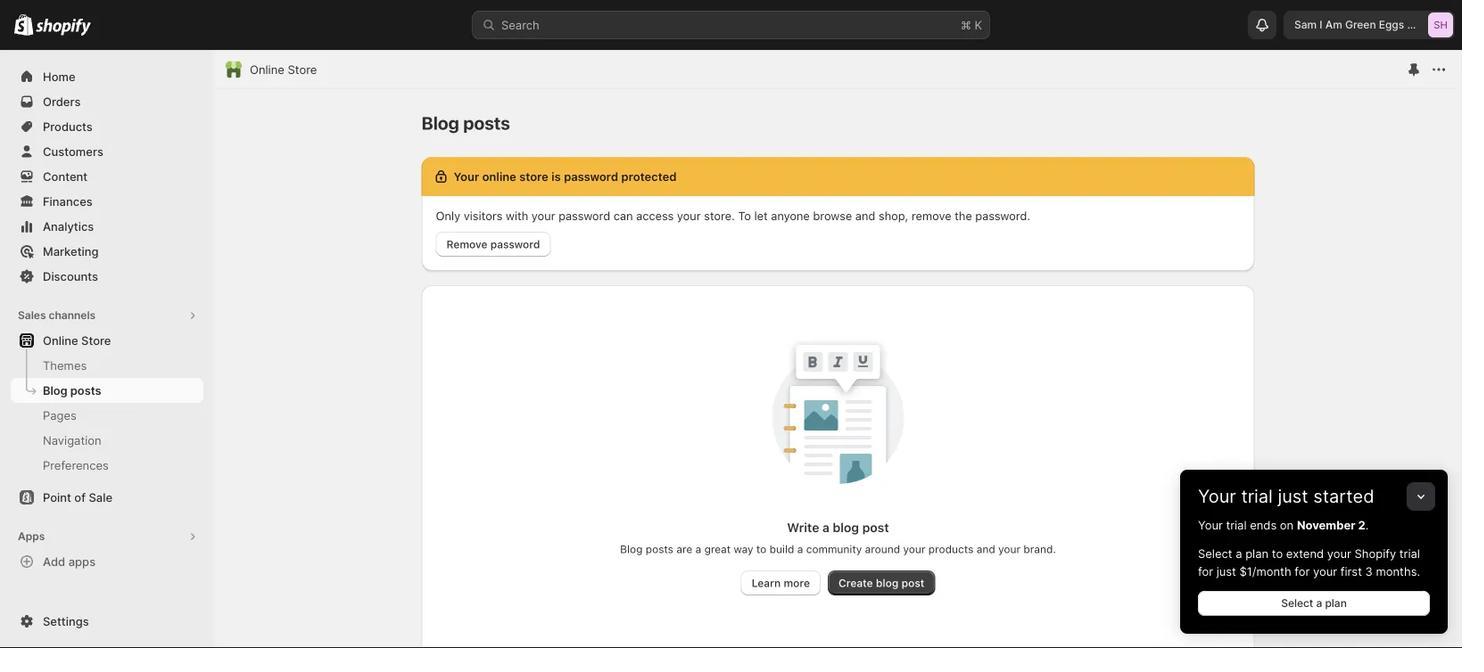 Task type: vqa. For each thing, say whether or not it's contained in the screenshot.
text box
no



Task type: describe. For each thing, give the bounding box(es) containing it.
a for select a plan to extend your shopify trial for just $1/month for your first 3 months.
[[1236, 547, 1243, 561]]

preferences
[[43, 459, 109, 473]]

select a plan to extend your shopify trial for just $1/month for your first 3 months.
[[1199, 547, 1421, 579]]

0 vertical spatial your
[[1328, 547, 1352, 561]]

0 horizontal spatial shopify image
[[14, 14, 33, 35]]

marketing link
[[11, 239, 203, 264]]

0 vertical spatial online store link
[[250, 61, 317, 79]]

add
[[43, 555, 65, 569]]

⌘ k
[[961, 18, 983, 32]]

apps button
[[11, 525, 203, 550]]

home
[[43, 70, 76, 83]]

eggs
[[1380, 18, 1405, 31]]

navigation link
[[11, 428, 203, 453]]

select a plan link
[[1199, 592, 1431, 617]]

sale
[[89, 491, 112, 505]]

trial for just
[[1242, 486, 1273, 508]]

just inside dropdown button
[[1278, 486, 1309, 508]]

search
[[502, 18, 540, 32]]

sales channels button
[[11, 303, 203, 328]]

a for select a plan
[[1317, 598, 1323, 610]]

2
[[1359, 519, 1366, 532]]

home link
[[11, 64, 203, 89]]

⌘
[[961, 18, 972, 32]]

analytics
[[43, 220, 94, 233]]

1 horizontal spatial online
[[250, 62, 285, 76]]

and
[[1408, 18, 1427, 31]]

discounts link
[[11, 264, 203, 289]]

add apps button
[[11, 550, 203, 575]]

shopify
[[1355, 547, 1397, 561]]

3
[[1366, 565, 1373, 579]]

on
[[1281, 519, 1294, 532]]

content link
[[11, 164, 203, 189]]

trial inside select a plan to extend your shopify trial for just $1/month for your first 3 months.
[[1400, 547, 1421, 561]]

1 for from the left
[[1199, 565, 1214, 579]]

content
[[43, 170, 88, 183]]

just inside select a plan to extend your shopify trial for just $1/month for your first 3 months.
[[1217, 565, 1237, 579]]

1 vertical spatial online store link
[[11, 328, 203, 353]]

k
[[975, 18, 983, 32]]

your for your trial just started
[[1199, 486, 1237, 508]]

to
[[1272, 547, 1284, 561]]

apps
[[68, 555, 96, 569]]

point of sale button
[[0, 486, 214, 511]]

your trial just started button
[[1181, 470, 1449, 508]]

select for select a plan to extend your shopify trial for just $1/month for your first 3 months.
[[1199, 547, 1233, 561]]

analytics link
[[11, 214, 203, 239]]

point of sale
[[43, 491, 112, 505]]

point
[[43, 491, 71, 505]]

finances link
[[11, 189, 203, 214]]

navigation
[[43, 434, 101, 448]]

discounts
[[43, 270, 98, 283]]

select a plan
[[1282, 598, 1348, 610]]

sales
[[18, 309, 46, 322]]

1 horizontal spatial shopify image
[[36, 18, 91, 36]]

customers
[[43, 145, 103, 158]]

settings link
[[11, 610, 203, 635]]



Task type: locate. For each thing, give the bounding box(es) containing it.
products link
[[11, 114, 203, 139]]

0 horizontal spatial plan
[[1246, 547, 1269, 561]]

1 vertical spatial your
[[1314, 565, 1338, 579]]

0 vertical spatial just
[[1278, 486, 1309, 508]]

online store link down channels
[[11, 328, 203, 353]]

for down extend
[[1295, 565, 1310, 579]]

green
[[1346, 18, 1377, 31]]

.
[[1366, 519, 1369, 532]]

0 vertical spatial a
[[1236, 547, 1243, 561]]

of
[[74, 491, 86, 505]]

0 horizontal spatial online store link
[[11, 328, 203, 353]]

sales channels
[[18, 309, 96, 322]]

1 vertical spatial online store
[[43, 334, 111, 348]]

online store image
[[225, 61, 243, 79]]

1 vertical spatial trial
[[1227, 519, 1247, 532]]

1 horizontal spatial a
[[1317, 598, 1323, 610]]

posts
[[70, 384, 101, 398]]

trial for ends
[[1227, 519, 1247, 532]]

your trial just started element
[[1181, 517, 1449, 635]]

your left ends
[[1199, 519, 1223, 532]]

2 your from the top
[[1199, 519, 1223, 532]]

your left first
[[1314, 565, 1338, 579]]

started
[[1314, 486, 1375, 508]]

am
[[1326, 18, 1343, 31]]

for
[[1199, 565, 1214, 579], [1295, 565, 1310, 579]]

1 vertical spatial store
[[81, 334, 111, 348]]

your inside "element"
[[1199, 519, 1223, 532]]

online store down channels
[[43, 334, 111, 348]]

just
[[1278, 486, 1309, 508], [1217, 565, 1237, 579]]

1 vertical spatial your
[[1199, 519, 1223, 532]]

0 vertical spatial store
[[288, 62, 317, 76]]

store
[[288, 62, 317, 76], [81, 334, 111, 348]]

1 vertical spatial online
[[43, 334, 78, 348]]

i
[[1320, 18, 1323, 31]]

online down sales channels
[[43, 334, 78, 348]]

0 vertical spatial plan
[[1246, 547, 1269, 561]]

select inside select a plan to extend your shopify trial for just $1/month for your first 3 months.
[[1199, 547, 1233, 561]]

your
[[1199, 486, 1237, 508], [1199, 519, 1223, 532]]

0 horizontal spatial online
[[43, 334, 78, 348]]

orders
[[43, 95, 81, 108]]

orders link
[[11, 89, 203, 114]]

settings
[[43, 615, 89, 629]]

point of sale link
[[11, 486, 203, 511]]

themes link
[[11, 353, 203, 378]]

select down select a plan to extend your shopify trial for just $1/month for your first 3 months.
[[1282, 598, 1314, 610]]

select inside select a plan link
[[1282, 598, 1314, 610]]

sam i am green eggs and ham
[[1295, 18, 1453, 31]]

your inside dropdown button
[[1199, 486, 1237, 508]]

extend
[[1287, 547, 1325, 561]]

0 horizontal spatial for
[[1199, 565, 1214, 579]]

select
[[1199, 547, 1233, 561], [1282, 598, 1314, 610]]

a inside select a plan link
[[1317, 598, 1323, 610]]

blog posts link
[[11, 378, 203, 403]]

marketing
[[43, 245, 99, 258]]

select left to at bottom right
[[1199, 547, 1233, 561]]

select for select a plan
[[1282, 598, 1314, 610]]

a inside select a plan to extend your shopify trial for just $1/month for your first 3 months.
[[1236, 547, 1243, 561]]

your trial ends on november 2 .
[[1199, 519, 1369, 532]]

your for your trial ends on november 2 .
[[1199, 519, 1223, 532]]

blog posts
[[43, 384, 101, 398]]

2 for from the left
[[1295, 565, 1310, 579]]

apps
[[18, 531, 45, 544]]

your
[[1328, 547, 1352, 561], [1314, 565, 1338, 579]]

1 horizontal spatial online store
[[250, 62, 317, 76]]

0 vertical spatial your
[[1199, 486, 1237, 508]]

1 vertical spatial plan
[[1326, 598, 1348, 610]]

0 horizontal spatial store
[[81, 334, 111, 348]]

products
[[43, 120, 93, 133]]

online store
[[250, 62, 317, 76], [43, 334, 111, 348]]

0 horizontal spatial online store
[[43, 334, 111, 348]]

0 vertical spatial online
[[250, 62, 285, 76]]

trial
[[1242, 486, 1273, 508], [1227, 519, 1247, 532], [1400, 547, 1421, 561]]

store right the online store image
[[288, 62, 317, 76]]

online store link
[[250, 61, 317, 79], [11, 328, 203, 353]]

0 vertical spatial select
[[1199, 547, 1233, 561]]

shopify image
[[14, 14, 33, 35], [36, 18, 91, 36]]

trial inside dropdown button
[[1242, 486, 1273, 508]]

online
[[250, 62, 285, 76], [43, 334, 78, 348]]

first
[[1341, 565, 1363, 579]]

1 vertical spatial select
[[1282, 598, 1314, 610]]

themes
[[43, 359, 87, 373]]

just up the on
[[1278, 486, 1309, 508]]

sam
[[1295, 18, 1317, 31]]

your up your trial ends on november 2 .
[[1199, 486, 1237, 508]]

ham
[[1430, 18, 1453, 31]]

pages link
[[11, 403, 203, 428]]

plan inside select a plan to extend your shopify trial for just $1/month for your first 3 months.
[[1246, 547, 1269, 561]]

1 your from the top
[[1199, 486, 1237, 508]]

ends
[[1251, 519, 1277, 532]]

1 horizontal spatial plan
[[1326, 598, 1348, 610]]

add apps
[[43, 555, 96, 569]]

just left $1/month
[[1217, 565, 1237, 579]]

plan inside select a plan link
[[1326, 598, 1348, 610]]

0 vertical spatial online store
[[250, 62, 317, 76]]

trial up ends
[[1242, 486, 1273, 508]]

finances
[[43, 195, 93, 208]]

1 horizontal spatial store
[[288, 62, 317, 76]]

plan for select a plan
[[1326, 598, 1348, 610]]

plan
[[1246, 547, 1269, 561], [1326, 598, 1348, 610]]

0 horizontal spatial a
[[1236, 547, 1243, 561]]

$1/month
[[1240, 565, 1292, 579]]

your trial just started
[[1199, 486, 1375, 508]]

blog
[[43, 384, 68, 398]]

for left $1/month
[[1199, 565, 1214, 579]]

1 horizontal spatial online store link
[[250, 61, 317, 79]]

online store right the online store image
[[250, 62, 317, 76]]

online store link right the online store image
[[250, 61, 317, 79]]

a
[[1236, 547, 1243, 561], [1317, 598, 1323, 610]]

1 horizontal spatial for
[[1295, 565, 1310, 579]]

1 vertical spatial a
[[1317, 598, 1323, 610]]

2 vertical spatial trial
[[1400, 547, 1421, 561]]

plan up $1/month
[[1246, 547, 1269, 561]]

sam i am green eggs and ham image
[[1429, 12, 1454, 37]]

0 horizontal spatial just
[[1217, 565, 1237, 579]]

channels
[[49, 309, 96, 322]]

your up first
[[1328, 547, 1352, 561]]

months.
[[1377, 565, 1421, 579]]

1 horizontal spatial just
[[1278, 486, 1309, 508]]

november
[[1298, 519, 1356, 532]]

0 vertical spatial trial
[[1242, 486, 1273, 508]]

1 vertical spatial just
[[1217, 565, 1237, 579]]

0 horizontal spatial select
[[1199, 547, 1233, 561]]

plan for select a plan to extend your shopify trial for just $1/month for your first 3 months.
[[1246, 547, 1269, 561]]

online right the online store image
[[250, 62, 285, 76]]

store down the 'sales channels' button
[[81, 334, 111, 348]]

a up $1/month
[[1236, 547, 1243, 561]]

plan down first
[[1326, 598, 1348, 610]]

preferences link
[[11, 453, 203, 478]]

trial up months.
[[1400, 547, 1421, 561]]

customers link
[[11, 139, 203, 164]]

pages
[[43, 409, 77, 423]]

a down select a plan to extend your shopify trial for just $1/month for your first 3 months.
[[1317, 598, 1323, 610]]

trial left ends
[[1227, 519, 1247, 532]]

1 horizontal spatial select
[[1282, 598, 1314, 610]]



